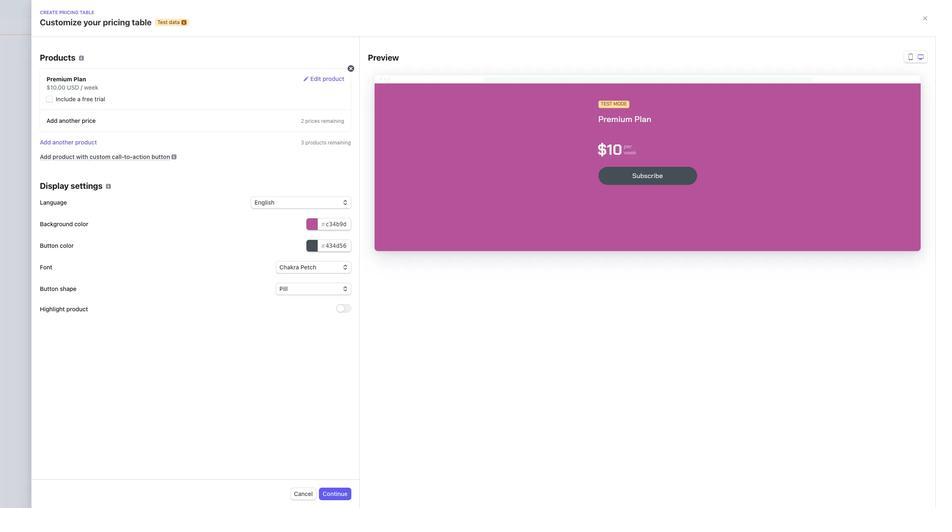 Task type: describe. For each thing, give the bounding box(es) containing it.
premium
[[47, 76, 72, 83]]

display
[[40, 181, 69, 191]]

a for pricing
[[405, 191, 410, 201]]

trial
[[95, 96, 105, 103]]

add for add product with custom call-to-action button
[[40, 153, 51, 160]]

products
[[306, 140, 327, 146]]

action
[[133, 153, 150, 160]]

website.
[[377, 213, 399, 220]]

data
[[169, 19, 180, 25]]

add for add another price
[[47, 117, 58, 124]]

branded,
[[401, 204, 425, 211]]

button shape
[[40, 285, 76, 292]]

2
[[301, 118, 304, 124]]

font
[[40, 264, 52, 271]]

$10.00
[[47, 84, 65, 91]]

create pricing table
[[40, 10, 94, 15]]

test
[[456, 35, 468, 40]]

week
[[84, 84, 98, 91]]

another for price
[[59, 117, 80, 124]]

2 vertical spatial create
[[377, 204, 395, 211]]

background color
[[40, 221, 88, 228]]

include
[[56, 96, 76, 103]]

custom
[[90, 153, 110, 160]]

test data
[[456, 35, 480, 40]]

button for button color
[[40, 242, 58, 249]]

english
[[255, 199, 275, 206]]

create a pricing table create a branded, responsive pricing table to embed on your website.
[[377, 191, 539, 220]]

button color
[[40, 242, 74, 249]]

to
[[492, 204, 498, 211]]

2 vertical spatial a
[[396, 204, 399, 211]]

english button
[[251, 197, 351, 209]]

create for pricing
[[40, 10, 58, 15]]

language
[[40, 199, 67, 206]]

edit product
[[311, 75, 344, 82]]

include a free trial
[[56, 96, 105, 103]]

test
[[157, 19, 168, 25]]

add for add another product
[[40, 139, 51, 146]]

on
[[519, 204, 526, 211]]

embed
[[499, 204, 518, 211]]

product for highlight
[[66, 306, 88, 313]]

/
[[81, 84, 82, 91]]

button for button shape
[[40, 285, 58, 292]]

another for product
[[52, 139, 74, 146]]

add another price button
[[47, 117, 96, 125]]

3 products remaining
[[301, 140, 351, 146]]

premium plan $10.00 usd / week
[[47, 76, 98, 91]]

color for background color
[[74, 221, 88, 228]]

highlight
[[40, 306, 65, 313]]

with
[[76, 153, 88, 160]]

to-
[[124, 153, 133, 160]]



Task type: vqa. For each thing, say whether or not it's contained in the screenshot.
middle a
yes



Task type: locate. For each thing, give the bounding box(es) containing it.
cancel button
[[291, 489, 316, 500]]

0 vertical spatial remaining
[[321, 118, 344, 124]]

customize your pricing table
[[40, 17, 152, 27]]

remaining right products
[[328, 140, 351, 146]]

0 vertical spatial another
[[59, 117, 80, 124]]

add another product
[[40, 139, 97, 146]]

prices
[[305, 118, 320, 124]]

0 vertical spatial a
[[77, 96, 81, 103]]

data
[[469, 35, 480, 40]]

preview
[[368, 53, 399, 62]]

0 vertical spatial add
[[47, 117, 58, 124]]

0 vertical spatial your
[[83, 17, 101, 27]]

table up responsive
[[440, 191, 460, 201]]

edit
[[311, 75, 321, 82]]

2 button from the top
[[40, 285, 58, 292]]

products
[[40, 53, 75, 62]]

add
[[47, 117, 58, 124], [40, 139, 51, 146], [40, 153, 51, 160]]

product down shape
[[66, 306, 88, 313]]

customize
[[40, 17, 82, 27]]

your
[[83, 17, 101, 27], [528, 204, 539, 211]]

1 vertical spatial add
[[40, 139, 51, 146]]

add product with custom call-to-action button button
[[40, 153, 170, 160]]

plan
[[74, 76, 86, 83]]

add down include
[[47, 117, 58, 124]]

create for a
[[377, 191, 403, 201]]

your inside create a pricing table create a branded, responsive pricing table to embed on your website.
[[528, 204, 539, 211]]

0 horizontal spatial your
[[83, 17, 101, 27]]

price
[[82, 117, 96, 124]]

table left test
[[132, 17, 152, 27]]

display settings
[[40, 181, 103, 191]]

product up with
[[75, 139, 97, 146]]

1 vertical spatial remaining
[[328, 140, 351, 146]]

product inside button
[[75, 139, 97, 146]]

product down add another product button
[[53, 153, 75, 160]]

product inside button
[[323, 75, 344, 82]]

add inside button
[[47, 117, 58, 124]]

add another price
[[47, 117, 96, 124]]

cancel
[[294, 491, 313, 498]]

2 horizontal spatial a
[[405, 191, 410, 201]]

table
[[80, 10, 94, 15], [132, 17, 152, 27], [440, 191, 460, 201], [477, 204, 491, 211]]

settings
[[71, 181, 103, 191]]

3
[[301, 140, 304, 146]]

your right on
[[528, 204, 539, 211]]

1 vertical spatial your
[[528, 204, 539, 211]]

shape
[[60, 285, 76, 292]]

call-
[[112, 153, 124, 160]]

add down add another product button
[[40, 153, 51, 160]]

add down add another price button
[[40, 139, 51, 146]]

add product with custom call-to-action button
[[40, 153, 170, 160]]

responsive
[[427, 204, 456, 211]]

table left to
[[477, 204, 491, 211]]

product for edit
[[323, 75, 344, 82]]

1 vertical spatial create
[[377, 191, 403, 201]]

1 vertical spatial color
[[60, 242, 74, 249]]

background
[[40, 221, 73, 228]]

a up 'website.' on the top left
[[396, 204, 399, 211]]

0 horizontal spatial color
[[60, 242, 74, 249]]

1 vertical spatial another
[[52, 139, 74, 146]]

a up branded,
[[405, 191, 410, 201]]

color
[[74, 221, 88, 228], [60, 242, 74, 249]]

2 vertical spatial add
[[40, 153, 51, 160]]

1 horizontal spatial a
[[396, 204, 399, 211]]

1 horizontal spatial your
[[528, 204, 539, 211]]

color down background color
[[60, 242, 74, 249]]

another left the 'price'
[[59, 117, 80, 124]]

0 vertical spatial button
[[40, 242, 58, 249]]

0 vertical spatial color
[[74, 221, 88, 228]]

continue button
[[320, 489, 351, 500]]

your down create pricing table
[[83, 17, 101, 27]]

1 vertical spatial button
[[40, 285, 58, 292]]

remaining for add another price
[[321, 118, 344, 124]]

button
[[152, 153, 170, 160]]

highlight product
[[40, 306, 88, 313]]

0 vertical spatial create
[[40, 10, 58, 15]]

1 vertical spatial a
[[405, 191, 410, 201]]

a left free
[[77, 96, 81, 103]]

remaining
[[321, 118, 344, 124], [328, 140, 351, 146]]

a
[[77, 96, 81, 103], [405, 191, 410, 201], [396, 204, 399, 211]]

remaining for add another product
[[328, 140, 351, 146]]

another down add another price button
[[52, 139, 74, 146]]

pricing
[[59, 10, 79, 15], [103, 17, 130, 27], [411, 191, 439, 201], [457, 204, 476, 211]]

remaining right prices
[[321, 118, 344, 124]]

color for button color
[[60, 242, 74, 249]]

1 horizontal spatial color
[[74, 221, 88, 228]]

a for free
[[77, 96, 81, 103]]

another inside add another product button
[[52, 139, 74, 146]]

another
[[59, 117, 80, 124], [52, 139, 74, 146]]

color right background
[[74, 221, 88, 228]]

button left shape
[[40, 285, 58, 292]]

add another product button
[[40, 138, 97, 147]]

2 prices remaining
[[301, 118, 344, 124]]

add inside button
[[40, 139, 51, 146]]

test data
[[157, 19, 180, 25]]

1 button from the top
[[40, 242, 58, 249]]

continue
[[323, 491, 348, 498]]

button up font
[[40, 242, 58, 249]]

None text field
[[307, 219, 351, 230], [307, 240, 351, 252], [307, 219, 351, 230], [307, 240, 351, 252]]

product right edit
[[323, 75, 344, 82]]

create
[[40, 10, 58, 15], [377, 191, 403, 201], [377, 204, 395, 211]]

free
[[82, 96, 93, 103]]

table up customize your pricing table
[[80, 10, 94, 15]]

button
[[40, 242, 58, 249], [40, 285, 58, 292]]

another inside add another price button
[[59, 117, 80, 124]]

product for add
[[53, 153, 75, 160]]

0 horizontal spatial a
[[77, 96, 81, 103]]

product
[[323, 75, 344, 82], [75, 139, 97, 146], [53, 153, 75, 160], [66, 306, 88, 313]]

edit product button
[[304, 75, 344, 84]]

usd
[[67, 84, 79, 91]]



